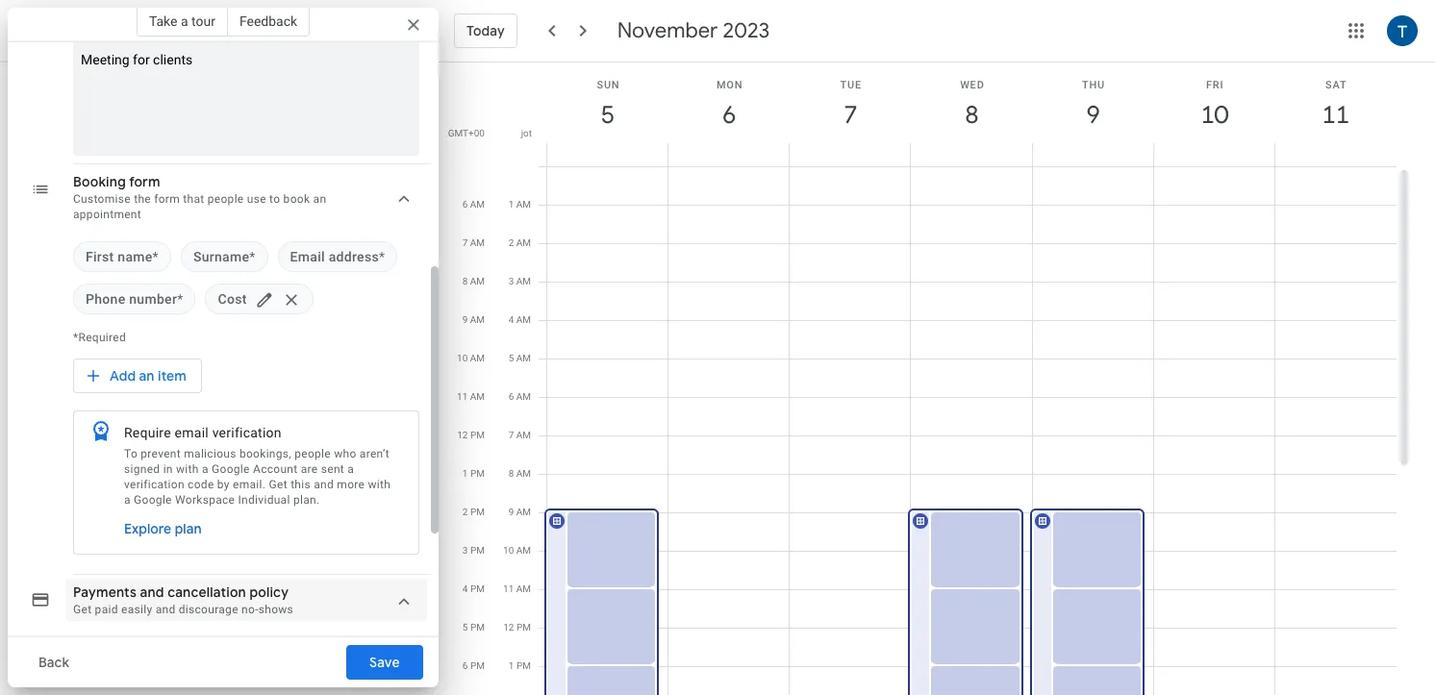 Task type: vqa. For each thing, say whether or not it's contained in the screenshot.
12:30
no



Task type: describe. For each thing, give the bounding box(es) containing it.
6 pm
[[463, 661, 485, 671]]

grid containing 5
[[446, 63, 1412, 696]]

monday, 6 november element
[[707, 93, 751, 138]]

to
[[124, 447, 138, 461]]

get inside require email verification to prevent malicious bookings, people who aren't signed in with a google account are sent a verification code by email. get this and more with a google workspace individual plan.
[[269, 478, 288, 492]]

name
[[118, 249, 153, 265]]

use
[[247, 192, 266, 206]]

8 column header
[[910, 63, 1033, 166]]

formatting options toolbar
[[73, 13, 419, 54]]

0 vertical spatial 12
[[457, 430, 468, 441]]

0 horizontal spatial verification
[[124, 478, 185, 492]]

1 vertical spatial 11 am
[[503, 584, 531, 594]]

1 am
[[509, 199, 531, 210]]

wed
[[960, 79, 985, 91]]

prevent
[[141, 447, 181, 461]]

6 inside mon 6
[[721, 99, 735, 131]]

underline image
[[158, 38, 177, 54]]

an inside booking form customise the form that people use to book an appointment
[[313, 192, 326, 206]]

0 horizontal spatial with
[[176, 463, 199, 476]]

* for email address *
[[379, 249, 385, 265]]

customise
[[73, 192, 131, 206]]

0 horizontal spatial 10
[[457, 353, 468, 364]]

fri 10
[[1200, 79, 1227, 131]]

plan
[[175, 520, 202, 538]]

first
[[86, 249, 114, 265]]

1 vertical spatial with
[[368, 478, 391, 492]]

* for first name *
[[153, 249, 159, 265]]

0 vertical spatial 7 am
[[462, 238, 485, 248]]

in
[[163, 463, 173, 476]]

take a tour
[[149, 13, 215, 29]]

3 for 3 am
[[509, 276, 514, 287]]

email.
[[233, 478, 266, 492]]

5 column header
[[546, 63, 669, 166]]

1 vertical spatial and
[[140, 584, 164, 601]]

sunday, 5 november element
[[586, 93, 630, 138]]

require
[[124, 425, 171, 441]]

sent
[[321, 463, 344, 476]]

workspace
[[175, 493, 235, 507]]

and inside require email verification to prevent malicious bookings, people who aren't signed in with a google account are sent a verification code by email. get this and more with a google workspace individual plan.
[[314, 478, 334, 492]]

meeting
[[81, 52, 129, 67]]

by
[[217, 478, 230, 492]]

signed
[[124, 463, 160, 476]]

6 down 5 pm
[[463, 661, 468, 671]]

italic image
[[123, 38, 142, 54]]

people inside require email verification to prevent malicious bookings, people who aren't signed in with a google account are sent a verification code by email. get this and more with a google workspace individual plan.
[[295, 447, 331, 461]]

november
[[617, 17, 718, 44]]

explore
[[124, 520, 172, 538]]

sat
[[1326, 79, 1347, 91]]

5 for pm
[[463, 622, 468, 633]]

policy
[[250, 584, 289, 601]]

*required
[[73, 331, 126, 344]]

mon
[[717, 79, 743, 91]]

2023
[[723, 17, 770, 44]]

sun 5
[[597, 79, 620, 131]]

who
[[334, 447, 357, 461]]

* for phone number *
[[177, 291, 183, 307]]

tue 7
[[840, 79, 862, 131]]

bookings,
[[239, 447, 291, 461]]

thu 9
[[1082, 79, 1105, 131]]

booking
[[73, 173, 126, 190]]

insert link image
[[279, 38, 298, 54]]

meeting for clients
[[81, 52, 193, 67]]

item
[[158, 367, 186, 385]]

sun
[[597, 79, 620, 91]]

10 column header
[[1153, 63, 1275, 166]]

this
[[291, 478, 311, 492]]

numbered list image
[[201, 38, 220, 54]]

2 cell from the left
[[669, 166, 790, 696]]

0 horizontal spatial 8
[[462, 276, 468, 287]]

list item containing email address
[[278, 241, 398, 272]]

easily
[[121, 603, 152, 617]]

more
[[337, 478, 365, 492]]

appointment
[[73, 208, 141, 221]]

11 inside 11 column header
[[1321, 99, 1349, 131]]

1 vertical spatial 12
[[503, 622, 514, 633]]

wed 8
[[960, 79, 985, 131]]

discourage
[[179, 603, 238, 617]]

tue
[[840, 79, 862, 91]]

code
[[188, 478, 214, 492]]

1 cell from the left
[[544, 166, 669, 696]]

explore plan
[[124, 520, 202, 538]]

2 vertical spatial 11
[[503, 584, 514, 594]]

3 cell from the left
[[790, 166, 911, 696]]

to
[[269, 192, 280, 206]]

payments
[[73, 584, 137, 601]]

sat 11
[[1321, 79, 1349, 131]]

4 for 4 am
[[509, 315, 514, 325]]

0 vertical spatial 1 pm
[[463, 468, 485, 479]]

bold image
[[89, 38, 108, 54]]

take a tour button
[[136, 6, 228, 37]]

today button
[[454, 8, 517, 54]]

0 vertical spatial google
[[212, 463, 250, 476]]

1 vertical spatial 7 am
[[509, 430, 531, 441]]

a up code
[[202, 463, 209, 476]]

0 vertical spatial form
[[129, 173, 160, 190]]

1 horizontal spatial 8 am
[[509, 468, 531, 479]]

tour
[[191, 13, 215, 29]]

november 2023
[[617, 17, 770, 44]]

feedback
[[239, 13, 297, 29]]

* up 'cost' list item
[[249, 249, 256, 265]]

1 vertical spatial form
[[154, 192, 180, 206]]

9 column header
[[1032, 63, 1154, 166]]

email address *
[[290, 249, 385, 265]]

3 for 3 pm
[[463, 545, 468, 556]]

take
[[149, 13, 177, 29]]

0 horizontal spatial 8 am
[[462, 276, 485, 287]]

are
[[301, 463, 318, 476]]

aren't
[[360, 447, 390, 461]]

1 vertical spatial 7
[[462, 238, 468, 248]]

1 horizontal spatial 7
[[509, 430, 514, 441]]

clients
[[153, 52, 193, 67]]

today
[[467, 22, 505, 39]]

2 vertical spatial and
[[156, 603, 176, 617]]

2 am
[[509, 238, 531, 248]]

3 am
[[509, 276, 531, 287]]

Description text field
[[81, 52, 412, 148]]

back button
[[23, 640, 85, 686]]

1 vertical spatial 1
[[463, 468, 468, 479]]

email
[[175, 425, 209, 441]]

2 pm
[[463, 507, 485, 518]]

list item containing surname
[[181, 241, 268, 272]]

1 vertical spatial 12 pm
[[503, 622, 531, 633]]

1 horizontal spatial 10
[[503, 545, 514, 556]]

0 vertical spatial verification
[[212, 425, 282, 441]]

cost
[[218, 291, 247, 307]]

feedback button
[[228, 6, 310, 37]]

8 inside the wed 8
[[964, 99, 978, 131]]

list item containing first name
[[73, 241, 171, 272]]

add
[[110, 367, 136, 385]]

0 vertical spatial 12 pm
[[457, 430, 485, 441]]

account
[[253, 463, 298, 476]]

0 horizontal spatial 6 am
[[462, 199, 485, 210]]



Task type: locate. For each thing, give the bounding box(es) containing it.
0 horizontal spatial 2
[[463, 507, 468, 518]]

1 vertical spatial 3
[[463, 545, 468, 556]]

4 am
[[509, 315, 531, 325]]

5 down 4 am
[[509, 353, 514, 364]]

no-
[[242, 603, 259, 617]]

an inside button
[[139, 367, 155, 385]]

6 down 5 am
[[509, 392, 514, 402]]

verification up the bookings,
[[212, 425, 282, 441]]

verification
[[212, 425, 282, 441], [124, 478, 185, 492]]

1 vertical spatial an
[[139, 367, 155, 385]]

4 for 4 pm
[[463, 584, 468, 594]]

7 inside tue 7
[[843, 99, 856, 131]]

malicious
[[184, 447, 236, 461]]

4
[[509, 315, 514, 325], [463, 584, 468, 594]]

1 horizontal spatial 3
[[509, 276, 514, 287]]

pm
[[470, 430, 485, 441], [470, 468, 485, 479], [470, 507, 485, 518], [470, 545, 485, 556], [470, 584, 485, 594], [470, 622, 485, 633], [517, 622, 531, 633], [470, 661, 485, 671], [517, 661, 531, 671]]

mon 6
[[717, 79, 743, 131]]

1 vertical spatial 10 am
[[503, 545, 531, 556]]

0 vertical spatial 2
[[509, 238, 514, 248]]

2
[[509, 238, 514, 248], [463, 507, 468, 518]]

10 right "3 pm"
[[503, 545, 514, 556]]

surname *
[[193, 249, 256, 265]]

1 vertical spatial google
[[134, 493, 172, 507]]

0 horizontal spatial get
[[73, 603, 92, 617]]

1 horizontal spatial 6 am
[[509, 392, 531, 402]]

1 horizontal spatial 12
[[503, 622, 514, 633]]

and up "easily"
[[140, 584, 164, 601]]

7 cell from the left
[[1275, 166, 1397, 696]]

9 left 4 am
[[462, 315, 468, 325]]

2 horizontal spatial 10
[[1200, 99, 1227, 131]]

3 up the 4 pm
[[463, 545, 468, 556]]

1 horizontal spatial 12 pm
[[503, 622, 531, 633]]

5 down sun
[[600, 99, 614, 131]]

1 pm up 2 pm
[[463, 468, 485, 479]]

0 horizontal spatial 4
[[463, 584, 468, 594]]

list item up cost
[[181, 241, 268, 272]]

2 horizontal spatial 9
[[1085, 99, 1099, 131]]

10 down fri
[[1200, 99, 1227, 131]]

0 horizontal spatial 11 am
[[457, 392, 485, 402]]

2 horizontal spatial 8
[[964, 99, 978, 131]]

and
[[314, 478, 334, 492], [140, 584, 164, 601], [156, 603, 176, 617]]

1 vertical spatial 8 am
[[509, 468, 531, 479]]

1 horizontal spatial 4
[[509, 315, 514, 325]]

an right add
[[139, 367, 155, 385]]

6 am down 5 am
[[509, 392, 531, 402]]

1 horizontal spatial an
[[313, 192, 326, 206]]

add an item button
[[73, 353, 202, 399]]

7 am down 5 am
[[509, 430, 531, 441]]

2 up 3 am
[[509, 238, 514, 248]]

that
[[183, 192, 204, 206]]

with right more
[[368, 478, 391, 492]]

book
[[283, 192, 310, 206]]

9 am right 2 pm
[[509, 507, 531, 518]]

0 horizontal spatial 1 pm
[[463, 468, 485, 479]]

add an item
[[110, 367, 186, 385]]

10 am
[[457, 353, 485, 364], [503, 545, 531, 556]]

require email verification to prevent malicious bookings, people who aren't signed in with a google account are sent a verification code by email. get this and more with a google workspace individual plan.
[[124, 425, 391, 507]]

saturday, 11 november element
[[1314, 93, 1358, 138]]

google up explore
[[134, 493, 172, 507]]

5 inside sun 5
[[600, 99, 614, 131]]

0 horizontal spatial 3
[[463, 545, 468, 556]]

1 vertical spatial verification
[[124, 478, 185, 492]]

12
[[457, 430, 468, 441], [503, 622, 514, 633]]

for
[[133, 52, 150, 67]]

get inside payments and cancellation policy get paid easily and discourage no-shows
[[73, 603, 92, 617]]

1 vertical spatial get
[[73, 603, 92, 617]]

first name *
[[86, 249, 159, 265]]

people left the use
[[208, 192, 244, 206]]

4 down 3 am
[[509, 315, 514, 325]]

tuesday, 7 november element
[[829, 93, 873, 138]]

5
[[600, 99, 614, 131], [509, 353, 514, 364], [463, 622, 468, 633]]

6 down mon
[[721, 99, 735, 131]]

2 vertical spatial 5
[[463, 622, 468, 633]]

phone number *
[[86, 291, 183, 307]]

am
[[470, 199, 485, 210], [516, 199, 531, 210], [470, 238, 485, 248], [516, 238, 531, 248], [470, 276, 485, 287], [516, 276, 531, 287], [470, 315, 485, 325], [516, 315, 531, 325], [470, 353, 485, 364], [516, 353, 531, 364], [470, 392, 485, 402], [516, 392, 531, 402], [516, 430, 531, 441], [516, 468, 531, 479], [516, 507, 531, 518], [516, 545, 531, 556], [516, 584, 531, 594]]

1 horizontal spatial 7 am
[[509, 430, 531, 441]]

thu
[[1082, 79, 1105, 91]]

and down the sent
[[314, 478, 334, 492]]

2 vertical spatial 9
[[509, 507, 514, 518]]

booking form customise the form that people use to book an appointment
[[73, 173, 326, 221]]

google
[[212, 463, 250, 476], [134, 493, 172, 507]]

7 down 5 am
[[509, 430, 514, 441]]

get down account
[[269, 478, 288, 492]]

10 am right "3 pm"
[[503, 545, 531, 556]]

2 up "3 pm"
[[463, 507, 468, 518]]

and right "easily"
[[156, 603, 176, 617]]

1 pm
[[463, 468, 485, 479], [509, 661, 531, 671]]

grid
[[446, 63, 1412, 696]]

0 horizontal spatial 7
[[462, 238, 468, 248]]

1 vertical spatial 5
[[509, 353, 514, 364]]

google up by
[[212, 463, 250, 476]]

1 horizontal spatial 9 am
[[509, 507, 531, 518]]

wednesday, 8 november element
[[950, 93, 994, 138]]

fri
[[1206, 79, 1224, 91]]

5 pm
[[463, 622, 485, 633]]

thursday, 9 november element
[[1071, 93, 1116, 138]]

1 vertical spatial 2
[[463, 507, 468, 518]]

the
[[134, 192, 151, 206]]

1 horizontal spatial 9
[[509, 507, 514, 518]]

12 up 2 pm
[[457, 430, 468, 441]]

0 horizontal spatial 9
[[462, 315, 468, 325]]

a up more
[[348, 463, 354, 476]]

5 for am
[[509, 353, 514, 364]]

people up are
[[295, 447, 331, 461]]

0 vertical spatial with
[[176, 463, 199, 476]]

list item up phone number *
[[73, 241, 171, 272]]

form up the
[[129, 173, 160, 190]]

0 horizontal spatial google
[[134, 493, 172, 507]]

0 vertical spatial 9
[[1085, 99, 1099, 131]]

7 am left the 2 am on the top of page
[[462, 238, 485, 248]]

get left paid
[[73, 603, 92, 617]]

1 vertical spatial 6 am
[[509, 392, 531, 402]]

1 vertical spatial 1 pm
[[509, 661, 531, 671]]

12 pm right 5 pm
[[503, 622, 531, 633]]

1 horizontal spatial people
[[295, 447, 331, 461]]

11 column header
[[1274, 63, 1397, 166]]

with right in
[[176, 463, 199, 476]]

0 horizontal spatial 12 pm
[[457, 430, 485, 441]]

1 horizontal spatial 11
[[503, 584, 514, 594]]

0 horizontal spatial 5
[[463, 622, 468, 633]]

10 am left 5 am
[[457, 353, 485, 364]]

10 inside column header
[[1200, 99, 1227, 131]]

0 vertical spatial an
[[313, 192, 326, 206]]

a down signed
[[124, 493, 131, 507]]

12 right 5 pm
[[503, 622, 514, 633]]

0 vertical spatial 4
[[509, 315, 514, 325]]

verification down signed
[[124, 478, 185, 492]]

0 vertical spatial 10 am
[[457, 353, 485, 364]]

* up "number"
[[153, 249, 159, 265]]

address
[[329, 249, 379, 265]]

6 am left 1 am
[[462, 199, 485, 210]]

1 horizontal spatial with
[[368, 478, 391, 492]]

1 horizontal spatial verification
[[212, 425, 282, 441]]

3 pm
[[463, 545, 485, 556]]

5 up 6 pm on the bottom left of page
[[463, 622, 468, 633]]

cost list item
[[205, 284, 313, 315]]

7 down tue
[[843, 99, 856, 131]]

friday, 10 november element
[[1193, 93, 1237, 138]]

9 right 2 pm
[[509, 507, 514, 518]]

0 vertical spatial 6 am
[[462, 199, 485, 210]]

remove formatting image
[[314, 38, 333, 54]]

0 horizontal spatial people
[[208, 192, 244, 206]]

4 cell from the left
[[909, 166, 1033, 696]]

1 horizontal spatial 1 pm
[[509, 661, 531, 671]]

a inside button
[[181, 13, 188, 29]]

3 up 4 am
[[509, 276, 514, 287]]

2 vertical spatial 8
[[509, 468, 514, 479]]

list item
[[73, 241, 171, 272], [181, 241, 268, 272], [278, 241, 398, 272], [73, 284, 196, 315]]

6 am
[[462, 199, 485, 210], [509, 392, 531, 402]]

0 vertical spatial 8
[[964, 99, 978, 131]]

0 vertical spatial 7
[[843, 99, 856, 131]]

* right email
[[379, 249, 385, 265]]

1 vertical spatial 10
[[457, 353, 468, 364]]

1 horizontal spatial 2
[[509, 238, 514, 248]]

row
[[539, 166, 1397, 696]]

9
[[1085, 99, 1099, 131], [462, 315, 468, 325], [509, 507, 514, 518]]

1 up 2 pm
[[463, 468, 468, 479]]

0 horizontal spatial 11
[[457, 392, 468, 402]]

number
[[129, 291, 177, 307]]

1 horizontal spatial 10 am
[[503, 545, 531, 556]]

with
[[176, 463, 199, 476], [368, 478, 391, 492]]

5 am
[[509, 353, 531, 364]]

4 up 5 pm
[[463, 584, 468, 594]]

explore plan button
[[116, 512, 209, 546]]

12 pm
[[457, 430, 485, 441], [503, 622, 531, 633]]

7 am
[[462, 238, 485, 248], [509, 430, 531, 441]]

2 for 2 pm
[[463, 507, 468, 518]]

9 am
[[462, 315, 485, 325], [509, 507, 531, 518]]

0 vertical spatial 11
[[1321, 99, 1349, 131]]

2 horizontal spatial 11
[[1321, 99, 1349, 131]]

2 vertical spatial 1
[[509, 661, 514, 671]]

shows
[[259, 603, 294, 617]]

9 inside thu 9
[[1085, 99, 1099, 131]]

1 vertical spatial 8
[[462, 276, 468, 287]]

plan.
[[293, 493, 320, 507]]

0 vertical spatial 9 am
[[462, 315, 485, 325]]

1 horizontal spatial google
[[212, 463, 250, 476]]

1 horizontal spatial get
[[269, 478, 288, 492]]

2 vertical spatial 7
[[509, 430, 514, 441]]

0 vertical spatial 5
[[600, 99, 614, 131]]

cell
[[544, 166, 669, 696], [669, 166, 790, 696], [790, 166, 911, 696], [909, 166, 1033, 696], [1030, 166, 1154, 696], [1154, 166, 1275, 696], [1275, 166, 1397, 696]]

10 left 5 am
[[457, 353, 468, 364]]

7 column header
[[789, 63, 911, 166]]

0 vertical spatial get
[[269, 478, 288, 492]]

a
[[181, 13, 188, 29], [202, 463, 209, 476], [348, 463, 354, 476], [124, 493, 131, 507]]

*
[[153, 249, 159, 265], [249, 249, 256, 265], [379, 249, 385, 265], [177, 291, 183, 307]]

1 horizontal spatial 11 am
[[503, 584, 531, 594]]

a left tour
[[181, 13, 188, 29]]

6 left 1 am
[[462, 199, 468, 210]]

1 vertical spatial 9
[[462, 315, 468, 325]]

0 vertical spatial 11 am
[[457, 392, 485, 402]]

3
[[509, 276, 514, 287], [463, 545, 468, 556]]

0 vertical spatial 3
[[509, 276, 514, 287]]

1 vertical spatial 4
[[463, 584, 468, 594]]

12 pm up 2 pm
[[457, 430, 485, 441]]

2 horizontal spatial 5
[[600, 99, 614, 131]]

1 horizontal spatial 8
[[509, 468, 514, 479]]

4 pm
[[463, 584, 485, 594]]

1 vertical spatial 11
[[457, 392, 468, 402]]

8 am
[[462, 276, 485, 287], [509, 468, 531, 479]]

9 am left 4 am
[[462, 315, 485, 325]]

people
[[208, 192, 244, 206], [295, 447, 331, 461]]

7 left the 2 am on the top of page
[[462, 238, 468, 248]]

1 horizontal spatial 5
[[509, 353, 514, 364]]

back
[[38, 654, 69, 671]]

0 horizontal spatial 9 am
[[462, 315, 485, 325]]

surname
[[193, 249, 249, 265]]

gmt+00
[[448, 128, 485, 139]]

1 up the 2 am on the top of page
[[509, 199, 514, 210]]

6 cell from the left
[[1154, 166, 1275, 696]]

0 vertical spatial 10
[[1200, 99, 1227, 131]]

1 vertical spatial people
[[295, 447, 331, 461]]

11
[[1321, 99, 1349, 131], [457, 392, 468, 402], [503, 584, 514, 594]]

list item down name
[[73, 284, 196, 315]]

individual
[[238, 493, 290, 507]]

1 right 6 pm on the bottom left of page
[[509, 661, 514, 671]]

cancellation
[[168, 584, 246, 601]]

9 down thu
[[1085, 99, 1099, 131]]

people inside booking form customise the form that people use to book an appointment
[[208, 192, 244, 206]]

phone
[[86, 291, 126, 307]]

bulleted list image
[[236, 38, 255, 54]]

list item down book
[[278, 241, 398, 272]]

payments and cancellation policy get paid easily and discourage no-shows
[[73, 584, 294, 617]]

5 cell from the left
[[1030, 166, 1154, 696]]

jot
[[521, 128, 532, 139]]

email
[[290, 249, 325, 265]]

list item containing phone number
[[73, 284, 196, 315]]

0 vertical spatial 1
[[509, 199, 514, 210]]

2 for 2 am
[[509, 238, 514, 248]]

form right the
[[154, 192, 180, 206]]

6 column header
[[668, 63, 790, 166]]

* left cost
[[177, 291, 183, 307]]

an right book
[[313, 192, 326, 206]]

1 pm right 6 pm on the bottom left of page
[[509, 661, 531, 671]]



